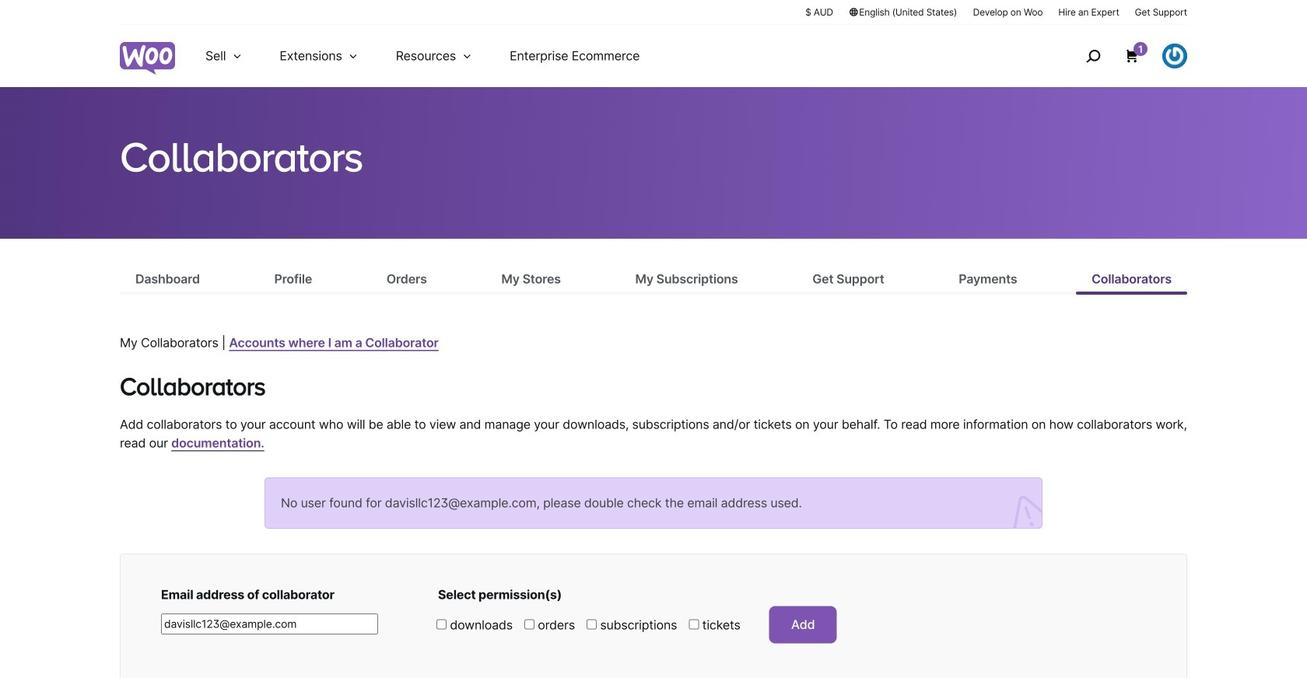 Task type: describe. For each thing, give the bounding box(es) containing it.
search image
[[1081, 44, 1106, 68]]

service navigation menu element
[[1053, 31, 1188, 81]]



Task type: vqa. For each thing, say whether or not it's contained in the screenshot.
Open account menu image
yes



Task type: locate. For each thing, give the bounding box(es) containing it.
open account menu image
[[1163, 44, 1188, 68]]

None checkbox
[[437, 620, 447, 630], [587, 620, 597, 630], [437, 620, 447, 630], [587, 620, 597, 630]]

None checkbox
[[525, 620, 535, 630], [689, 620, 699, 630], [525, 620, 535, 630], [689, 620, 699, 630]]



